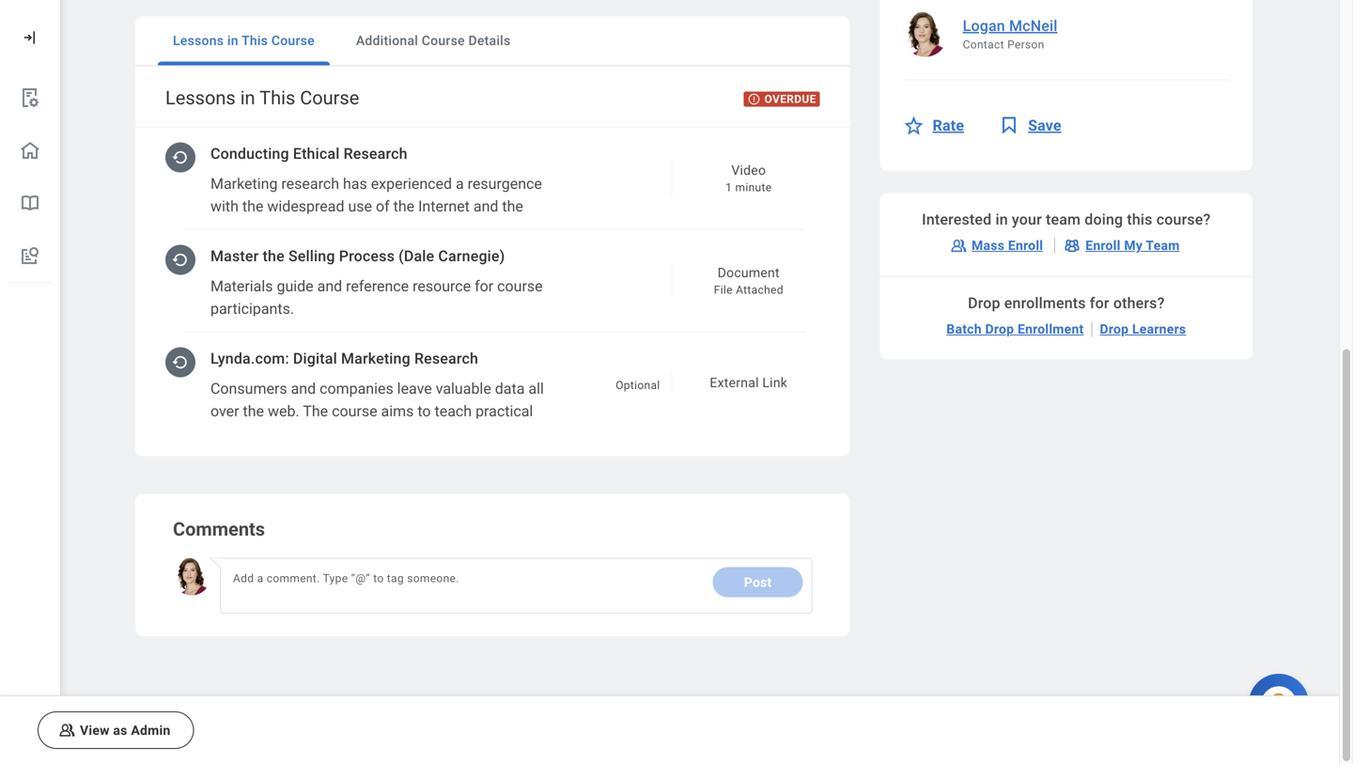 Task type: describe. For each thing, give the bounding box(es) containing it.
view as admin
[[80, 723, 171, 738]]

video
[[732, 163, 766, 178]]

can up lesson
[[348, 333, 372, 351]]

media mylearning image
[[998, 114, 1021, 137]]

course inside consumers and companies leave valuable data all over the web. the course aims to teach practical ways of carrying out digital marketing research, and putting that data to good use.
[[332, 402, 378, 420]]

use
[[348, 197, 372, 215]]

and down ways
[[211, 447, 236, 465]]

post
[[744, 575, 772, 590]]

ways
[[211, 425, 245, 443]]

type
[[459, 400, 487, 418]]

rate button
[[903, 103, 976, 148]]

list inside lessons in this course element
[[150, 127, 840, 468]]

interested in your team doing this course?
[[922, 211, 1211, 228]]

2 horizontal spatial that
[[511, 265, 537, 283]]

used.
[[211, 446, 247, 463]]

conduct
[[211, 378, 265, 396]]

networking.
[[342, 220, 420, 238]]

0 vertical spatial ethical
[[464, 333, 509, 351]]

lessons in this course element
[[135, 70, 850, 468]]

conducting ethical research
[[211, 145, 408, 163]]

lessons in this course button
[[158, 16, 330, 65]]

lessons inside button
[[173, 33, 224, 48]]

1 horizontal spatial that
[[375, 423, 401, 441]]

for inside 'marketing research has experienced a resurgence with the widespread use of the internet and the popularity of social networking. it is easier than ever before for companies to connect directly with customers and collect individual information that can be correlated to reveal market trends. however, the way a company conducts its market research these days can have serious ethical repercussions. this lesson will cover how to conduct ethical research. you'll learn how to define your research questions, what type of data you can collect and how that data can ethically be used.'
[[289, 243, 308, 260]]

connect
[[407, 243, 460, 260]]

enrollments
[[1005, 294, 1086, 312]]

this inside 'marketing research has experienced a resurgence with the widespread use of the internet and the popularity of social networking. it is easier than ever before for companies to connect directly with customers and collect individual information that can be correlated to reveal market trends. however, the way a company conducts its market research these days can have serious ethical repercussions. this lesson will cover how to conduct ethical research. you'll learn how to define your research questions, what type of data you can collect and how that data can ethically be used.'
[[312, 355, 341, 373]]

of up ethically
[[491, 400, 504, 418]]

logan mcneil contact person
[[963, 17, 1058, 51]]

social
[[298, 220, 338, 238]]

contact
[[963, 38, 1005, 51]]

1 horizontal spatial research
[[415, 350, 479, 368]]

lessons in this course inside button
[[173, 33, 315, 48]]

1 vertical spatial be
[[526, 423, 542, 441]]

save
[[1029, 117, 1062, 134]]

exclamation circle image
[[748, 93, 761, 106]]

ever
[[211, 243, 239, 260]]

view
[[80, 723, 110, 738]]

than
[[496, 220, 525, 238]]

cover
[[418, 355, 455, 373]]

consumers
[[211, 380, 287, 398]]

data down all
[[508, 400, 538, 418]]

course inside button
[[422, 33, 465, 48]]

rate
[[933, 117, 965, 134]]

research.
[[317, 378, 379, 396]]

companies inside 'marketing research has experienced a resurgence with the widespread use of the internet and the popularity of social networking. it is easier than ever before for companies to connect directly with customers and collect individual information that can be correlated to reveal market trends. however, the way a company conducts its market research these days can have serious ethical repercussions. this lesson will cover how to conduct ethical research. you'll learn how to define your research questions, what type of data you can collect and how that data can ethically be used.'
[[312, 243, 386, 260]]

companies inside consumers and companies leave valuable data all over the web. the course aims to teach practical ways of carrying out digital marketing research, and putting that data to good use.
[[320, 380, 394, 398]]

the up "popularity" at the left
[[242, 197, 264, 215]]

serious
[[411, 333, 460, 351]]

aims
[[381, 402, 414, 420]]

external link
[[710, 375, 788, 391]]

experienced
[[371, 175, 452, 193]]

this inside button
[[242, 33, 268, 48]]

in for list containing conducting ethical research
[[240, 87, 255, 109]]

1 vertical spatial a
[[330, 310, 338, 328]]

popularity
[[211, 220, 277, 238]]

mass enroll link
[[942, 231, 1055, 261]]

learners
[[1133, 322, 1187, 337]]

information
[[430, 265, 507, 283]]

use.
[[408, 447, 436, 465]]

1 vertical spatial ethical
[[269, 378, 313, 396]]

and inside materials guide and reference resource for course participants.
[[317, 277, 342, 295]]

others?
[[1114, 294, 1165, 312]]

view as admin button
[[38, 712, 194, 749]]

1 horizontal spatial collect
[[314, 265, 359, 283]]

that inside consumers and companies leave valuable data all over the web. the course aims to teach practical ways of carrying out digital marketing research, and putting that data to good use.
[[290, 447, 316, 465]]

data up the 'use.'
[[405, 423, 435, 441]]

carrying
[[266, 425, 320, 443]]

post button
[[713, 567, 803, 597]]

your inside 'marketing research has experienced a resurgence with the widespread use of the internet and the popularity of social networking. it is easier than ever before for companies to connect directly with customers and collect individual information that can be correlated to reveal market trends. however, the way a company conducts its market research these days can have serious ethical repercussions. this lesson will cover how to conduct ethical research. you'll learn how to define your research questions, what type of data you can collect and how that data can ethically be used.'
[[255, 400, 284, 418]]

0 horizontal spatial market
[[391, 288, 438, 306]]

logan
[[963, 17, 1006, 35]]

repercussions.
[[211, 355, 309, 373]]

learn
[[422, 378, 455, 396]]

out
[[324, 425, 345, 443]]

process
[[339, 247, 395, 265]]

easier
[[451, 220, 492, 238]]

for inside materials guide and reference resource for course participants.
[[475, 277, 494, 295]]

resource
[[413, 277, 471, 295]]

optional
[[616, 379, 660, 392]]

practical
[[476, 402, 533, 420]]

before
[[242, 243, 286, 260]]

to up practical
[[491, 378, 504, 396]]

replay image
[[171, 148, 190, 167]]

to up the valuable
[[490, 355, 504, 373]]

the inside consumers and companies leave valuable data all over the web. the course aims to teach practical ways of carrying out digital marketing research, and putting that data to good use.
[[243, 402, 264, 420]]

Comment text field
[[229, 567, 702, 601]]

digital
[[293, 350, 337, 368]]

(dale
[[399, 247, 435, 265]]

drop enrollments for others?
[[968, 294, 1165, 312]]

consumers and companies leave valuable data all over the web. the course aims to teach practical ways of carrying out digital marketing research, and putting that data to good use.
[[211, 380, 544, 465]]

course?
[[1157, 211, 1211, 228]]

course details element
[[881, 0, 1253, 382]]

carnegie)
[[438, 247, 505, 265]]

replay image for lynda.com: digital marketing research
[[171, 353, 190, 372]]

of right use
[[376, 197, 390, 215]]

individual
[[362, 265, 426, 283]]

2 vertical spatial how
[[343, 423, 371, 441]]

home image
[[19, 139, 41, 162]]

what
[[422, 400, 455, 418]]

link
[[763, 375, 788, 391]]

batch drop enrollment link
[[939, 314, 1092, 344]]

report parameter image
[[19, 86, 41, 109]]

marketing inside 'marketing research has experienced a resurgence with the widespread use of the internet and the popularity of social networking. it is easier than ever before for companies to connect directly with customers and collect individual information that can be correlated to reveal market trends. however, the way a company conducts its market research these days can have serious ethical repercussions. this lesson will cover how to conduct ethical research. you'll learn how to define your research questions, what type of data you can collect and how that data can ethically be used.'
[[211, 175, 278, 193]]

teach
[[435, 402, 472, 420]]

good
[[370, 447, 405, 465]]

media classroom image for view as admin
[[57, 721, 76, 740]]

valuable
[[436, 380, 491, 398]]

1 vertical spatial this
[[260, 87, 295, 109]]

1 vertical spatial lessons
[[165, 87, 236, 109]]

in for course details element
[[996, 211, 1008, 228]]

comments
[[173, 518, 265, 541]]



Task type: vqa. For each thing, say whether or not it's contained in the screenshot.
sort image in the top left of the page
no



Task type: locate. For each thing, give the bounding box(es) containing it.
trends.
[[441, 288, 488, 306]]

web.
[[268, 402, 300, 420]]

2 replay image from the top
[[171, 353, 190, 372]]

0 vertical spatial marketing
[[211, 175, 278, 193]]

1 horizontal spatial marketing
[[341, 350, 411, 368]]

1 vertical spatial that
[[375, 423, 401, 441]]

0 horizontal spatial ethical
[[269, 378, 313, 396]]

and up correlated
[[286, 265, 311, 283]]

be
[[239, 288, 255, 306], [526, 423, 542, 441]]

1 vertical spatial marketing
[[341, 350, 411, 368]]

doing
[[1085, 211, 1124, 228]]

research up the 'learn' on the left
[[415, 350, 479, 368]]

media classroom image
[[949, 236, 968, 255], [57, 721, 76, 740]]

master
[[211, 247, 259, 265]]

a up internet at the left top of the page
[[456, 175, 464, 193]]

team
[[1046, 211, 1081, 228]]

replay image left the lynda.com:
[[171, 353, 190, 372]]

0 vertical spatial market
[[391, 288, 438, 306]]

research up widespread
[[281, 175, 339, 193]]

companies down social
[[312, 243, 386, 260]]

1 vertical spatial course
[[332, 402, 378, 420]]

admin
[[131, 723, 171, 738]]

the up guide on the top left of the page
[[263, 247, 285, 265]]

master the selling process (dale carnegie)
[[211, 247, 505, 265]]

research down however,
[[211, 333, 269, 351]]

batch
[[947, 322, 982, 337]]

1 replay image from the top
[[171, 251, 190, 269]]

replay image left ever
[[171, 251, 190, 269]]

0 vertical spatial companies
[[312, 243, 386, 260]]

1 vertical spatial lessons in this course
[[165, 87, 359, 109]]

your
[[1012, 211, 1042, 228], [255, 400, 284, 418]]

can down the teach
[[439, 423, 463, 441]]

enroll my team link
[[1056, 231, 1192, 261]]

questions,
[[350, 400, 418, 418]]

0 horizontal spatial list
[[0, 71, 60, 283]]

all
[[529, 380, 544, 398]]

2 vertical spatial that
[[290, 447, 316, 465]]

1 vertical spatial research
[[211, 333, 269, 351]]

1 vertical spatial companies
[[320, 380, 394, 398]]

way
[[300, 310, 326, 328]]

for down social
[[289, 243, 308, 260]]

selling
[[289, 247, 335, 265]]

for
[[289, 243, 308, 260], [475, 277, 494, 295], [1090, 294, 1110, 312]]

ethical up web.
[[269, 378, 313, 396]]

will
[[392, 355, 415, 373]]

how up the valuable
[[459, 355, 487, 373]]

that down carrying
[[290, 447, 316, 465]]

how
[[459, 355, 487, 373], [459, 378, 487, 396], [343, 423, 371, 441]]

1 horizontal spatial list
[[150, 127, 840, 468]]

0 horizontal spatial be
[[239, 288, 255, 306]]

0 horizontal spatial that
[[290, 447, 316, 465]]

save button
[[998, 103, 1073, 148]]

and down 'the'
[[314, 423, 339, 441]]

in inside button
[[227, 33, 239, 48]]

drop learners
[[1100, 322, 1187, 337]]

1 vertical spatial how
[[459, 378, 487, 396]]

company
[[342, 310, 404, 328]]

to up individual
[[390, 243, 403, 260]]

1 horizontal spatial course
[[497, 277, 543, 295]]

2 horizontal spatial for
[[1090, 294, 1110, 312]]

your down consumers
[[255, 400, 284, 418]]

companies down lesson
[[320, 380, 394, 398]]

0 vertical spatial this
[[242, 33, 268, 48]]

days
[[313, 333, 344, 351]]

and up 'the'
[[291, 380, 316, 398]]

conducting
[[211, 145, 289, 163]]

2 horizontal spatial in
[[996, 211, 1008, 228]]

your inside course details element
[[1012, 211, 1042, 228]]

research
[[344, 145, 408, 163], [415, 350, 479, 368]]

0 horizontal spatial in
[[227, 33, 239, 48]]

list
[[0, 71, 60, 283], [150, 127, 840, 468]]

1 horizontal spatial for
[[475, 277, 494, 295]]

document
[[718, 265, 780, 281]]

is
[[436, 220, 448, 238]]

collect
[[314, 265, 359, 283], [266, 423, 311, 441]]

1 vertical spatial market
[[493, 310, 540, 328]]

of down widespread
[[281, 220, 294, 238]]

over
[[211, 402, 239, 420]]

collect down web.
[[266, 423, 311, 441]]

1 horizontal spatial enroll
[[1086, 238, 1121, 254]]

its
[[473, 310, 490, 328]]

market down individual
[[391, 288, 438, 306]]

lynda.com: digital marketing research
[[211, 350, 479, 368]]

lessons
[[173, 33, 224, 48], [165, 87, 236, 109]]

0 horizontal spatial a
[[330, 310, 338, 328]]

a
[[456, 175, 464, 193], [330, 310, 338, 328]]

1 horizontal spatial a
[[456, 175, 464, 193]]

to up the marketing
[[418, 402, 431, 420]]

marketing research has experienced a resurgence with the widespread use of the internet and the popularity of social networking. it is easier than ever before for companies to connect directly with customers and collect individual information that can be correlated to reveal market trends. however, the way a company conducts its market research these days can have serious ethical repercussions. this lesson will cover how to conduct ethical research. you'll learn how to define your research questions, what type of data you can collect and how that data can ethically be used.
[[211, 175, 545, 463]]

document file attached
[[714, 265, 784, 297]]

marketing
[[394, 425, 461, 443]]

putting
[[239, 447, 286, 465]]

drop right batch
[[986, 322, 1015, 337]]

research up out
[[288, 400, 346, 418]]

0 vertical spatial collect
[[314, 265, 359, 283]]

0 horizontal spatial enroll
[[1009, 238, 1044, 254]]

define
[[211, 400, 252, 418]]

the
[[242, 197, 264, 215], [394, 197, 415, 215], [502, 197, 524, 215], [263, 247, 285, 265], [275, 310, 296, 328], [243, 402, 264, 420]]

0 horizontal spatial course
[[332, 402, 378, 420]]

drop
[[968, 294, 1001, 312], [986, 322, 1015, 337], [1100, 322, 1129, 337]]

transformation import image
[[21, 28, 39, 47]]

replay image for master the selling process (dale carnegie)
[[171, 251, 190, 269]]

drop for drop learners
[[1100, 322, 1129, 337]]

additional
[[356, 33, 418, 48]]

the up than
[[502, 197, 524, 215]]

market right its
[[493, 310, 540, 328]]

to down the digital
[[353, 447, 367, 465]]

0 vertical spatial a
[[456, 175, 464, 193]]

digital
[[349, 425, 390, 443]]

0 vertical spatial research
[[344, 145, 408, 163]]

1 vertical spatial in
[[240, 87, 255, 109]]

0 vertical spatial course
[[497, 277, 543, 295]]

this
[[1128, 211, 1153, 228]]

0 horizontal spatial research
[[344, 145, 408, 163]]

ethical
[[293, 145, 340, 163]]

details
[[469, 33, 511, 48]]

your up mass enroll at the right top of the page
[[1012, 211, 1042, 228]]

course down directly
[[497, 277, 543, 295]]

replay image
[[171, 251, 190, 269], [171, 353, 190, 372]]

1 horizontal spatial media classroom image
[[949, 236, 968, 255]]

companies
[[312, 243, 386, 260], [320, 380, 394, 398]]

with down than
[[516, 243, 545, 260]]

drop up batch
[[968, 294, 1001, 312]]

how up type
[[459, 378, 487, 396]]

of up putting
[[249, 425, 262, 443]]

0 vertical spatial with
[[211, 197, 239, 215]]

you
[[211, 423, 234, 441]]

for left 'others?'
[[1090, 294, 1110, 312]]

enroll right mass
[[1009, 238, 1044, 254]]

list containing conducting ethical research
[[150, 127, 840, 468]]

0 vertical spatial lessons in this course
[[173, 33, 315, 48]]

with
[[211, 197, 239, 215], [516, 243, 545, 260]]

tab list containing lessons in this course
[[135, 16, 850, 66]]

enroll down doing
[[1086, 238, 1121, 254]]

media classroom image down 'interested'
[[949, 236, 968, 255]]

1 vertical spatial with
[[516, 243, 545, 260]]

internet
[[418, 197, 470, 215]]

0 vertical spatial how
[[459, 355, 487, 373]]

1
[[726, 181, 733, 194]]

0 vertical spatial be
[[239, 288, 255, 306]]

0 horizontal spatial marketing
[[211, 175, 278, 193]]

enrollment
[[1018, 322, 1084, 337]]

1 horizontal spatial ethical
[[464, 333, 509, 351]]

0 horizontal spatial for
[[289, 243, 308, 260]]

for down carnegie)
[[475, 277, 494, 295]]

1 horizontal spatial market
[[493, 310, 540, 328]]

1 vertical spatial your
[[255, 400, 284, 418]]

course inside button
[[272, 33, 315, 48]]

with up "popularity" at the left
[[211, 197, 239, 215]]

1 vertical spatial collect
[[266, 423, 311, 441]]

course down research.
[[332, 402, 378, 420]]

guide
[[277, 277, 314, 295]]

1 vertical spatial media classroom image
[[57, 721, 76, 740]]

additional course details button
[[341, 16, 526, 65]]

data up practical
[[495, 380, 525, 398]]

can up putting
[[238, 423, 263, 441]]

0 vertical spatial media classroom image
[[949, 236, 968, 255]]

correlated
[[259, 288, 326, 306]]

marketing up you'll
[[341, 350, 411, 368]]

a right way
[[330, 310, 338, 328]]

reveal
[[347, 288, 387, 306]]

for inside course details element
[[1090, 294, 1110, 312]]

be down practical
[[526, 423, 542, 441]]

of inside consumers and companies leave valuable data all over the web. the course aims to teach practical ways of carrying out digital marketing research, and putting that data to good use.
[[249, 425, 262, 443]]

the
[[303, 402, 328, 420]]

person
[[1008, 38, 1045, 51]]

course
[[497, 277, 543, 295], [332, 402, 378, 420]]

however,
[[211, 310, 271, 328]]

marketing down conducting
[[211, 175, 278, 193]]

be down the customers
[[239, 288, 255, 306]]

media classroom image inside view as admin button
[[57, 721, 76, 740]]

data down out
[[320, 447, 350, 465]]

0 vertical spatial in
[[227, 33, 239, 48]]

the down consumers
[[243, 402, 264, 420]]

media classroom image for mass enroll
[[949, 236, 968, 255]]

book open image
[[19, 192, 41, 214]]

1 horizontal spatial be
[[526, 423, 542, 441]]

materials guide and reference resource for course participants.
[[211, 277, 543, 318]]

file
[[714, 283, 733, 297]]

mass
[[972, 238, 1005, 254]]

drop for drop enrollments for others?
[[968, 294, 1001, 312]]

2 enroll from the left
[[1086, 238, 1121, 254]]

to left reveal
[[330, 288, 344, 306]]

ethical down its
[[464, 333, 509, 351]]

this
[[242, 33, 268, 48], [260, 87, 295, 109], [312, 355, 341, 373]]

and right guide on the top left of the page
[[317, 277, 342, 295]]

additional course details
[[356, 33, 511, 48]]

data
[[495, 380, 525, 398], [508, 400, 538, 418], [405, 423, 435, 441], [320, 447, 350, 465]]

0 vertical spatial replay image
[[171, 251, 190, 269]]

attached
[[736, 283, 784, 297]]

in inside course details element
[[996, 211, 1008, 228]]

1 horizontal spatial with
[[516, 243, 545, 260]]

1 vertical spatial replay image
[[171, 353, 190, 372]]

tab list
[[135, 16, 850, 66]]

collect up reveal
[[314, 265, 359, 283]]

interested
[[922, 211, 992, 228]]

0 vertical spatial that
[[511, 265, 537, 283]]

and up the 'easier'
[[474, 197, 499, 215]]

minute
[[736, 181, 772, 194]]

media classroom image inside mass enroll link
[[949, 236, 968, 255]]

0 vertical spatial lessons
[[173, 33, 224, 48]]

star image
[[903, 114, 926, 137]]

contact card matrix manager image
[[1063, 236, 1082, 255]]

0 vertical spatial research
[[281, 175, 339, 193]]

that down directly
[[511, 265, 537, 283]]

to
[[390, 243, 403, 260], [330, 288, 344, 306], [490, 355, 504, 373], [491, 378, 504, 396], [418, 402, 431, 420], [353, 447, 367, 465]]

2 vertical spatial this
[[312, 355, 341, 373]]

can up however,
[[211, 288, 235, 306]]

team
[[1146, 238, 1180, 254]]

1 horizontal spatial your
[[1012, 211, 1042, 228]]

the up these
[[275, 310, 296, 328]]

0 horizontal spatial media classroom image
[[57, 721, 76, 740]]

1 horizontal spatial in
[[240, 87, 255, 109]]

as
[[113, 723, 127, 738]]

drop down 'others?'
[[1100, 322, 1129, 337]]

1 vertical spatial research
[[415, 350, 479, 368]]

can
[[211, 288, 235, 306], [348, 333, 372, 351], [238, 423, 263, 441], [439, 423, 463, 441]]

2 vertical spatial research
[[288, 400, 346, 418]]

0 vertical spatial your
[[1012, 211, 1042, 228]]

mcneil
[[1010, 17, 1058, 35]]

0 horizontal spatial your
[[255, 400, 284, 418]]

0 horizontal spatial collect
[[266, 423, 311, 441]]

media classroom image left view
[[57, 721, 76, 740]]

how down questions,
[[343, 423, 371, 441]]

widespread
[[267, 197, 345, 215]]

that down aims
[[375, 423, 401, 441]]

2 vertical spatial in
[[996, 211, 1008, 228]]

0 horizontal spatial with
[[211, 197, 239, 215]]

ethically
[[467, 423, 522, 441]]

these
[[272, 333, 309, 351]]

research up 'has'
[[344, 145, 408, 163]]

1 enroll from the left
[[1009, 238, 1044, 254]]

the down experienced on the top left of page
[[394, 197, 415, 215]]

course inside materials guide and reference resource for course participants.
[[497, 277, 543, 295]]



